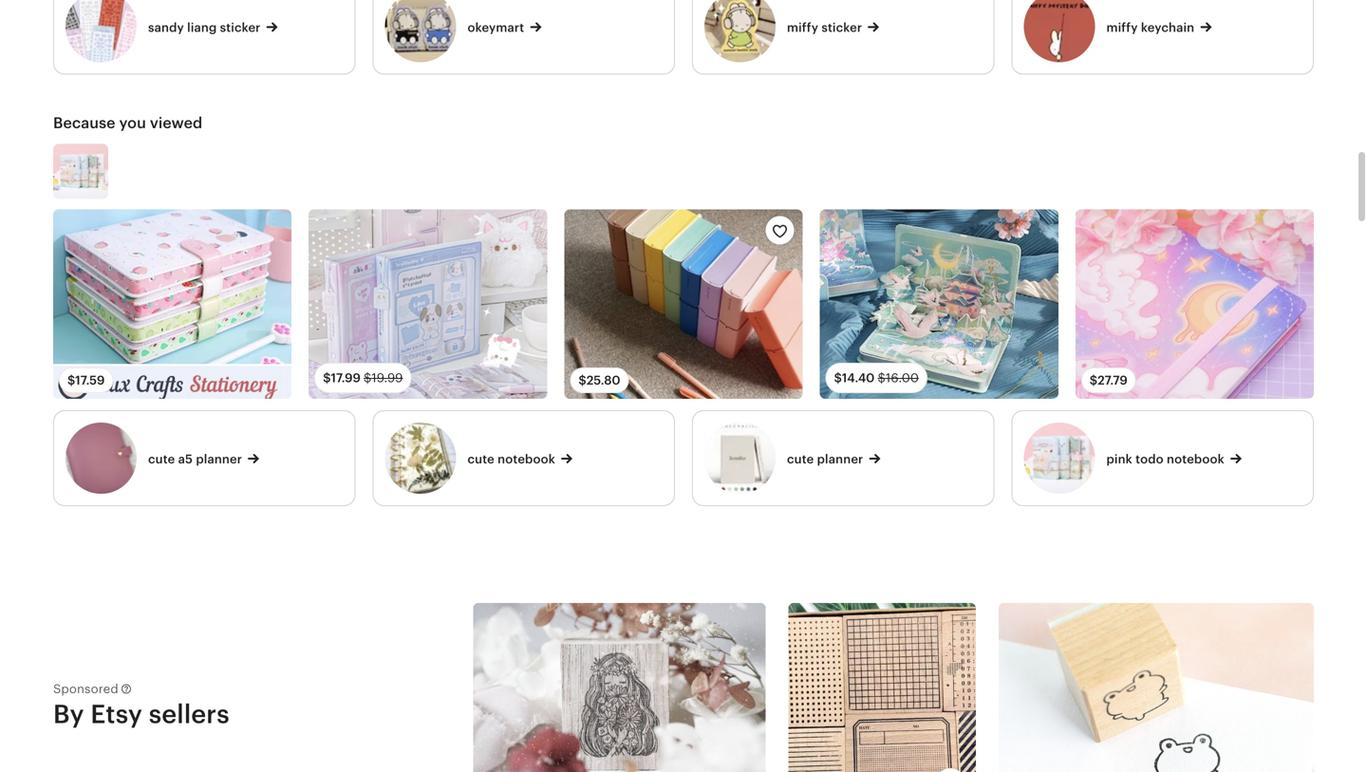 Task type: describe. For each thing, give the bounding box(es) containing it.
pink todo notebook
[[1107, 452, 1225, 466]]

$ 17.99 $ 19.99
[[323, 371, 403, 385]]

17.99
[[331, 371, 361, 385]]

because you viewed
[[53, 114, 203, 131]]

25.80
[[587, 373, 621, 387]]

sandy liang sticker
[[148, 20, 261, 34]]

liang
[[187, 20, 217, 34]]

photocard binder kpop,3inch binder photocard holder,kpop idol photo album,photocards collect book album image
[[309, 209, 547, 399]]

viewed
[[150, 114, 203, 131]]

17.59
[[75, 373, 105, 387]]

cute notebook
[[468, 452, 555, 466]]

$ for $ 14.40 $ 16.00
[[834, 371, 842, 385]]

miffy for miffy sticker
[[787, 20, 819, 34]]

etsy
[[91, 700, 143, 729]]

$ for $ 27.79
[[1090, 373, 1098, 387]]

sellers
[[149, 700, 230, 729]]

planner rubber stamp set of 7 pcs space lattice stamps schedule stamps wooden rubber stamp for decorative plann journal diary memo tool image
[[789, 603, 976, 772]]

by
[[53, 700, 84, 729]]

sandy
[[148, 20, 184, 34]]

2 planner from the left
[[817, 452, 864, 466]]

okeymart
[[468, 20, 525, 34]]

pink
[[1107, 452, 1133, 466]]

14.40
[[842, 371, 875, 385]]

1 planner from the left
[[196, 452, 242, 466]]

todo
[[1136, 452, 1164, 466]]

$ 14.40 $ 16.00
[[834, 371, 919, 385]]

chinese ancient style notebook,crane notebook,fun peacock notebook,planner supplies,crafting project,scrapbooking,beautiful journal notebook image
[[820, 209, 1059, 399]]

you
[[119, 114, 146, 131]]



Task type: locate. For each thing, give the bounding box(es) containing it.
$
[[323, 371, 331, 385], [364, 371, 372, 385], [834, 371, 842, 385], [878, 371, 886, 385], [67, 373, 75, 387], [579, 373, 587, 387], [1090, 373, 1098, 387]]

2 horizontal spatial cute
[[787, 452, 814, 466]]

$ for $ 17.99 $ 19.99
[[323, 371, 331, 385]]

0 horizontal spatial sticker
[[220, 20, 261, 34]]

0 horizontal spatial cute
[[148, 452, 175, 466]]

1 horizontal spatial notebook
[[1167, 452, 1225, 466]]

cute animal town planner - 224 pages a5 magnetic buckle pink notebooks with soft leather cover - journal diy - cute notebooks image
[[53, 144, 108, 199]]

1 horizontal spatial sticker
[[822, 20, 863, 34]]

0 horizontal spatial miffy
[[787, 20, 819, 34]]

$ for $ 25.80
[[579, 373, 587, 387]]

1 sticker from the left
[[220, 20, 261, 34]]

miffy keychain
[[1107, 20, 1195, 34]]

$ for $ 17.59
[[67, 373, 75, 387]]

3 cute from the left
[[787, 452, 814, 466]]

2 notebook from the left
[[1167, 452, 1225, 466]]

cute planner
[[787, 452, 864, 466]]

cute for cute notebook
[[468, 452, 495, 466]]

1 cute from the left
[[148, 452, 175, 466]]

cute
[[148, 452, 175, 466], [468, 452, 495, 466], [787, 452, 814, 466]]

a5
[[178, 452, 193, 466]]

planner
[[196, 452, 242, 466], [817, 452, 864, 466]]

undated daily planner_short [8colors] / monthly planner / daily diary / agenda / journal / lined notebook / dubudumo image
[[565, 209, 803, 399]]

1 notebook from the left
[[498, 452, 555, 466]]

keychain
[[1141, 20, 1195, 34]]

sponsored
[[53, 682, 119, 696]]

black milk project - i am series thea rubber stamp image
[[474, 603, 766, 772]]

16.00
[[886, 371, 919, 385]]

2 cute from the left
[[468, 452, 495, 466]]

1 horizontal spatial cute
[[468, 452, 495, 466]]

cute a5 planner
[[148, 452, 242, 466]]

$ 25.80
[[579, 373, 621, 387]]

1 miffy from the left
[[787, 20, 819, 34]]

0 horizontal spatial notebook
[[498, 452, 555, 466]]

b6 planner pu leather fruit collection| hardback, illustrated organiser, clasp lock, undated diary, journal, daily, monthly, flux crafts image
[[53, 209, 292, 399]]

2 miffy from the left
[[1107, 20, 1138, 34]]

notebook
[[498, 452, 555, 466], [1167, 452, 1225, 466]]

$ 17.59
[[67, 373, 105, 387]]

$ 27.79
[[1090, 373, 1128, 387]]

pink a5 hardcover notebook journal - cosmic swim - kawaii pastel bullet journal, aesthetic sketchbook, nautical, sea life, ocean, moon, star image
[[1076, 209, 1314, 399]]

cute for cute planner
[[787, 452, 814, 466]]

planner right a5
[[196, 452, 242, 466]]

by etsy sellers
[[53, 700, 230, 729]]

miffy
[[787, 20, 819, 34], [1107, 20, 1138, 34]]

because
[[53, 114, 115, 131]]

27.79
[[1098, 373, 1128, 387]]

1 horizontal spatial planner
[[817, 452, 864, 466]]

miffy sticker
[[787, 20, 863, 34]]

2 sticker from the left
[[822, 20, 863, 34]]

miffy for miffy keychain
[[1107, 20, 1138, 34]]

0 horizontal spatial planner
[[196, 452, 242, 466]]

planner down 14.40
[[817, 452, 864, 466]]

cute for cute a5 planner
[[148, 452, 175, 466]]

frog wooden stamp, frog craft stamp, frog rubber stamp, frog journaling stamp, frog wood block stamp, frog craft supply image
[[999, 603, 1314, 772]]

sticker
[[220, 20, 261, 34], [822, 20, 863, 34]]

19.99
[[372, 371, 403, 385]]

1 horizontal spatial miffy
[[1107, 20, 1138, 34]]



Task type: vqa. For each thing, say whether or not it's contained in the screenshot.
Save now link
no



